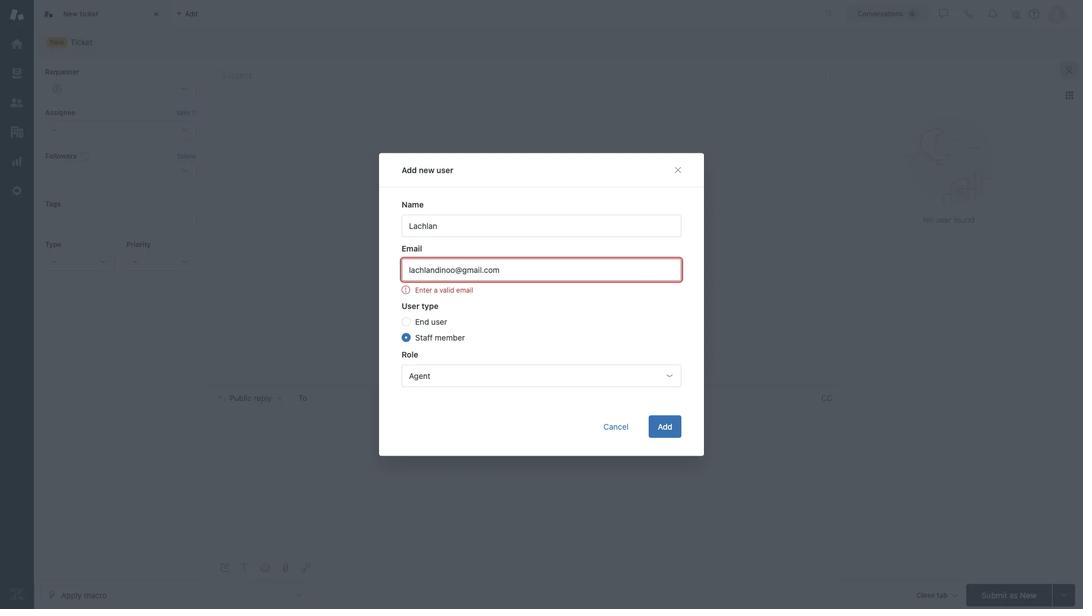 Task type: locate. For each thing, give the bounding box(es) containing it.
secondary element
[[34, 31, 1083, 54]]

error image
[[402, 285, 411, 294]]

priority
[[126, 241, 151, 249]]

0 horizontal spatial add
[[402, 165, 417, 175]]

new inside new link
[[50, 38, 64, 46]]

- for priority
[[134, 257, 137, 266]]

it
[[192, 109, 196, 116]]

add left new
[[402, 165, 417, 175]]

add for add
[[658, 422, 673, 431]]

new for new ticket
[[63, 10, 78, 18]]

2 - button from the left
[[126, 253, 196, 271]]

add right the cancel
[[658, 422, 673, 431]]

enter a valid email alert
[[402, 285, 473, 295]]

close modal image
[[674, 166, 683, 175]]

zendesk products image
[[1012, 11, 1020, 19]]

admin image
[[10, 183, 24, 198]]

user for end user
[[431, 317, 447, 326]]

- button down type
[[45, 253, 115, 271]]

user
[[437, 165, 453, 175], [936, 215, 952, 225], [431, 317, 447, 326]]

a
[[434, 286, 438, 294]]

None field
[[314, 393, 817, 404]]

new link
[[39, 34, 100, 50]]

user up staff member
[[431, 317, 447, 326]]

0 horizontal spatial -
[[52, 257, 56, 266]]

main element
[[0, 0, 34, 609]]

- button for priority
[[126, 253, 196, 271]]

- button for type
[[45, 253, 115, 271]]

- button
[[45, 253, 115, 271], [126, 253, 196, 271]]

add new user
[[402, 165, 453, 175]]

1 - from the left
[[52, 257, 56, 266]]

1 horizontal spatial - button
[[126, 253, 196, 271]]

as
[[1010, 591, 1018, 600]]

get help image
[[1029, 9, 1039, 19]]

1 vertical spatial user
[[936, 215, 952, 225]]

new inside new ticket tab
[[63, 10, 78, 18]]

take it button
[[177, 107, 196, 118]]

apps image
[[1065, 91, 1074, 100]]

1 horizontal spatial add
[[658, 422, 673, 431]]

1 vertical spatial add
[[658, 422, 673, 431]]

2 vertical spatial new
[[1020, 591, 1037, 600]]

0 vertical spatial user
[[437, 165, 453, 175]]

user for no user found
[[936, 215, 952, 225]]

0 horizontal spatial - button
[[45, 253, 115, 271]]

submit
[[982, 591, 1008, 600]]

- down type
[[52, 257, 56, 266]]

organizations image
[[10, 125, 24, 139]]

1 horizontal spatial -
[[134, 257, 137, 266]]

2 vertical spatial user
[[431, 317, 447, 326]]

- down priority
[[134, 257, 137, 266]]

2 - from the left
[[134, 257, 137, 266]]

user right no
[[936, 215, 952, 225]]

new
[[63, 10, 78, 18], [50, 38, 64, 46], [1020, 591, 1037, 600]]

1 - button from the left
[[45, 253, 115, 271]]

user right new
[[437, 165, 453, 175]]

found
[[954, 215, 975, 225]]

new right as
[[1020, 591, 1037, 600]]

name
[[402, 200, 424, 209]]

customer context image
[[1065, 66, 1074, 75]]

-
[[52, 257, 56, 266], [134, 257, 137, 266]]

type
[[45, 241, 61, 249]]

add for add new user
[[402, 165, 417, 175]]

cc button
[[822, 393, 833, 403]]

0 vertical spatial add
[[402, 165, 417, 175]]

views image
[[10, 66, 24, 81]]

email
[[456, 286, 473, 294]]

Name field
[[402, 215, 682, 237]]

new left ticket
[[63, 10, 78, 18]]

enter a valid email
[[415, 286, 473, 294]]

close image
[[151, 8, 162, 20]]

user type
[[402, 301, 439, 311]]

- button down priority
[[126, 253, 196, 271]]

draft mode image
[[220, 564, 229, 573]]

zendesk support image
[[10, 7, 24, 22]]

0 vertical spatial new
[[63, 10, 78, 18]]

Public reply composer text field
[[213, 410, 837, 434]]

add
[[402, 165, 417, 175], [658, 422, 673, 431]]

add inside button
[[658, 422, 673, 431]]

user
[[402, 301, 420, 311]]

get started image
[[10, 37, 24, 51]]

- for type
[[52, 257, 56, 266]]

email
[[402, 244, 422, 253]]

new down the "new ticket"
[[50, 38, 64, 46]]

1 vertical spatial new
[[50, 38, 64, 46]]

conversations button
[[846, 5, 929, 23]]



Task type: describe. For each thing, give the bounding box(es) containing it.
to
[[298, 394, 307, 403]]

take
[[177, 109, 190, 116]]

tabs tab list
[[34, 0, 814, 28]]

add link (cmd k) image
[[301, 564, 310, 573]]

insert emojis image
[[261, 564, 270, 573]]

valid
[[440, 286, 454, 294]]

end user
[[415, 317, 447, 326]]

ticket
[[80, 10, 98, 18]]

new ticket tab
[[34, 0, 169, 28]]

reporting image
[[10, 154, 24, 169]]

Subject field
[[219, 68, 831, 82]]

no
[[923, 215, 934, 225]]

submit as new
[[982, 591, 1037, 600]]

type
[[422, 301, 439, 311]]

cancel
[[604, 422, 629, 431]]

new for new
[[50, 38, 64, 46]]

follow
[[178, 152, 196, 160]]

format text image
[[240, 564, 249, 573]]

new ticket
[[63, 10, 98, 18]]

role
[[402, 350, 418, 359]]

zendesk image
[[10, 587, 24, 602]]

member
[[435, 333, 465, 342]]

conversations
[[858, 10, 904, 18]]

end
[[415, 317, 429, 326]]

cc
[[822, 394, 833, 403]]

take it
[[177, 109, 196, 116]]

add attachment image
[[281, 564, 290, 573]]

customers image
[[10, 95, 24, 110]]

staff
[[415, 333, 433, 342]]

add new user dialog
[[379, 153, 704, 456]]

add button
[[649, 416, 682, 438]]

enter
[[415, 286, 432, 294]]

agent
[[409, 371, 431, 381]]

new
[[419, 165, 435, 175]]

Email field
[[402, 259, 682, 281]]

agent button
[[402, 365, 682, 387]]

cancel button
[[595, 416, 638, 438]]

no user found
[[923, 215, 975, 225]]

follow button
[[178, 151, 196, 161]]

staff member
[[415, 333, 465, 342]]



Task type: vqa. For each thing, say whether or not it's contained in the screenshot.
the rightmost minutes
no



